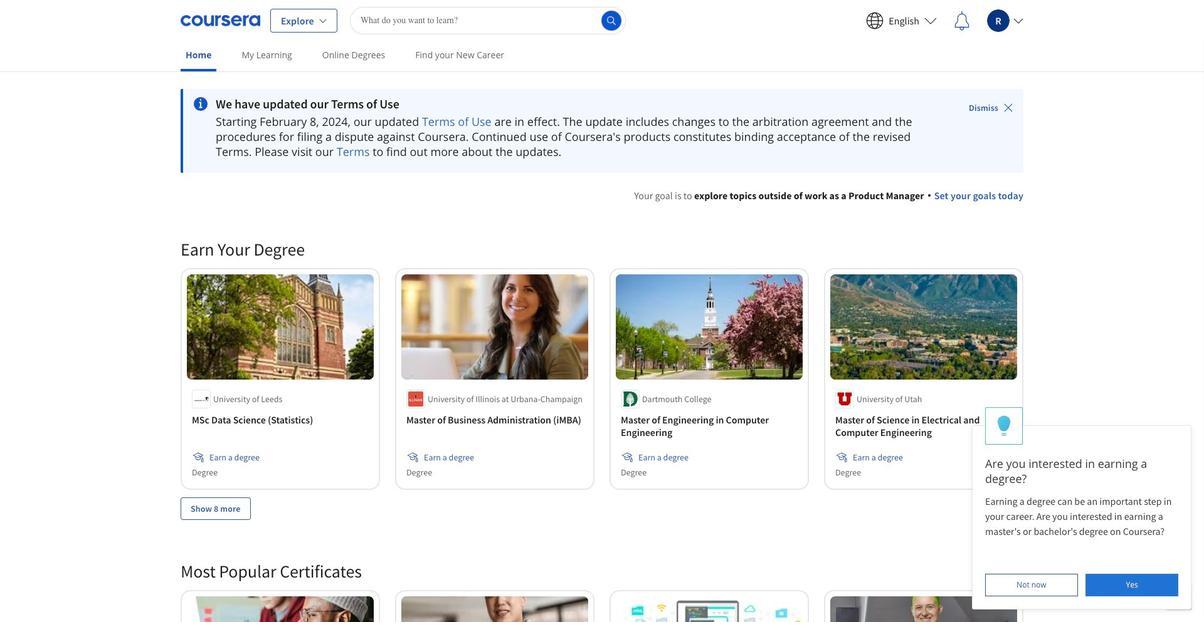 Task type: locate. For each thing, give the bounding box(es) containing it.
What do you want to learn? text field
[[350, 7, 626, 34]]

information: we have updated our terms of use element
[[216, 97, 934, 112]]

main content
[[0, 73, 1204, 623]]

earn your degree collection element
[[173, 218, 1031, 541]]

help center image
[[1172, 590, 1187, 605]]

None search field
[[350, 7, 626, 34]]

coursera image
[[181, 10, 260, 30]]



Task type: describe. For each thing, give the bounding box(es) containing it.
lightbulb tip image
[[998, 416, 1011, 438]]

most popular certificates collection element
[[173, 541, 1031, 623]]

alice element
[[972, 408, 1192, 610]]



Task type: vqa. For each thing, say whether or not it's contained in the screenshot.
Help Center icon
yes



